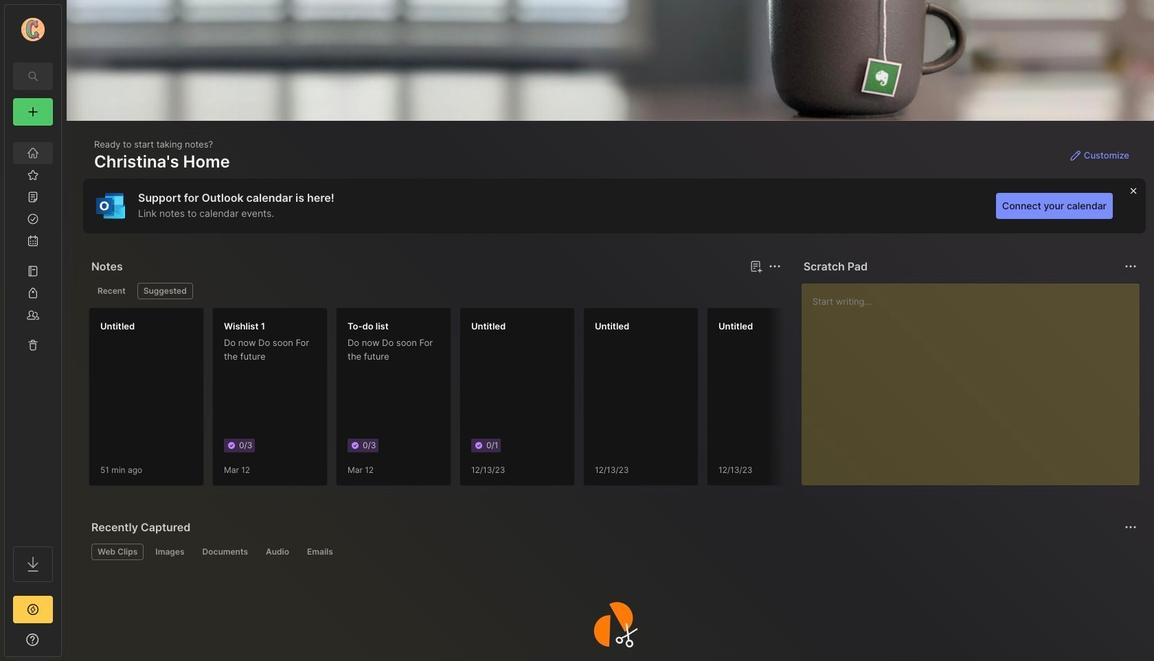 Task type: describe. For each thing, give the bounding box(es) containing it.
Account field
[[5, 16, 61, 43]]

edit search image
[[25, 68, 41, 85]]

upgrade image
[[25, 602, 41, 619]]

more actions image
[[1123, 258, 1140, 275]]

WHAT'S NEW field
[[5, 630, 61, 652]]

1 tab list from the top
[[91, 283, 779, 300]]



Task type: vqa. For each thing, say whether or not it's contained in the screenshot.
1st 7 from left
no



Task type: locate. For each thing, give the bounding box(es) containing it.
tab
[[91, 283, 132, 300], [137, 283, 193, 300], [91, 544, 144, 561], [149, 544, 191, 561], [196, 544, 254, 561], [260, 544, 296, 561], [301, 544, 339, 561]]

1 vertical spatial more actions image
[[1123, 520, 1140, 536]]

main element
[[0, 0, 66, 662]]

click to expand image
[[60, 637, 70, 653]]

more actions image
[[767, 258, 783, 275], [1123, 520, 1140, 536]]

tab list
[[91, 283, 779, 300], [91, 544, 1136, 561]]

More actions field
[[766, 257, 785, 276], [1122, 257, 1141, 276], [1122, 518, 1141, 538]]

1 vertical spatial tab list
[[91, 544, 1136, 561]]

row group
[[89, 308, 1079, 495]]

account image
[[21, 18, 45, 41]]

1 horizontal spatial more actions image
[[1123, 520, 1140, 536]]

0 horizontal spatial more actions image
[[767, 258, 783, 275]]

Start writing… text field
[[813, 284, 1140, 475]]

tree inside main "element"
[[5, 134, 61, 535]]

2 tab list from the top
[[91, 544, 1136, 561]]

0 vertical spatial more actions image
[[767, 258, 783, 275]]

tree
[[5, 134, 61, 535]]

home image
[[26, 146, 40, 160]]

0 vertical spatial tab list
[[91, 283, 779, 300]]



